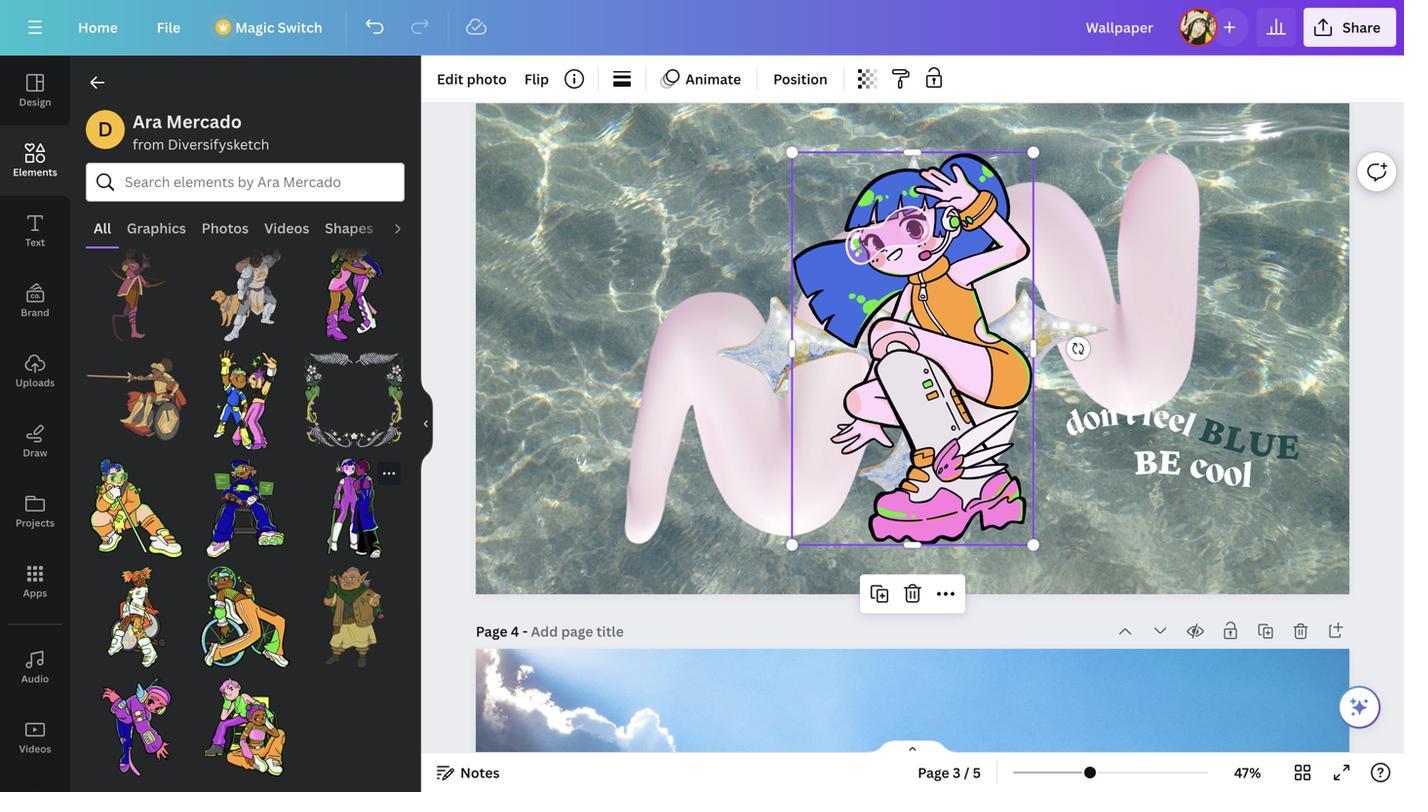 Task type: locate. For each thing, give the bounding box(es) containing it.
1 horizontal spatial e
[[1275, 423, 1301, 469]]

1 horizontal spatial b
[[1194, 406, 1233, 456]]

1 horizontal spatial videos button
[[256, 210, 317, 247]]

shapes
[[325, 219, 373, 237]]

loose cartoon fantasy roleplaying female archer image
[[86, 241, 187, 342]]

text button
[[0, 196, 70, 266]]

page
[[476, 623, 508, 641], [918, 764, 949, 783]]

l right f at bottom
[[1177, 410, 1199, 446]]

0 vertical spatial y2k futurism cyber friends image
[[304, 241, 405, 342]]

1 vertical spatial l
[[1241, 460, 1254, 498]]

page left 3
[[918, 764, 949, 783]]

apps
[[23, 587, 47, 600]]

all button
[[86, 210, 119, 247]]

design button
[[0, 56, 70, 126]]

0 vertical spatial l
[[1177, 410, 1199, 446]]

from
[[133, 135, 164, 154]]

47% button
[[1216, 758, 1279, 789]]

l right c
[[1241, 460, 1254, 498]]

audio
[[389, 219, 428, 237], [21, 673, 49, 686]]

1 vertical spatial videos
[[19, 743, 51, 756]]

b left u
[[1194, 406, 1233, 456]]

1 horizontal spatial audio
[[389, 219, 428, 237]]

videos
[[264, 219, 309, 237], [19, 743, 51, 756]]

loose cartoon fantasy roleplaying woman image
[[86, 349, 187, 450]]

0 vertical spatial audio button
[[381, 210, 436, 247]]

page 4 -
[[476, 623, 531, 641]]

1 vertical spatial audio button
[[0, 633, 70, 703]]

e right l
[[1275, 423, 1301, 469]]

c
[[1185, 449, 1212, 490]]

hide image
[[420, 377, 433, 471]]

0 vertical spatial page
[[476, 623, 508, 641]]

page 3 / 5
[[918, 764, 981, 783]]

l
[[1220, 413, 1253, 462]]

b down f at bottom
[[1132, 438, 1160, 484]]

e right f at bottom
[[1164, 405, 1189, 443]]

main menu bar
[[0, 0, 1404, 56]]

position button
[[766, 63, 835, 95]]

magic
[[235, 18, 274, 37]]

1 horizontal spatial videos
[[264, 219, 309, 237]]

draw button
[[0, 407, 70, 477]]

page inside page 3 / 5 button
[[918, 764, 949, 783]]

photos button
[[194, 210, 256, 247]]

e
[[1150, 402, 1172, 439], [1164, 405, 1189, 443]]

y2k futurism cyber friends image
[[304, 241, 405, 342], [304, 458, 405, 559], [195, 676, 296, 777]]

b inside 'b e c o o l'
[[1132, 438, 1160, 484]]

position
[[773, 70, 828, 88]]

edit
[[437, 70, 464, 88]]

e
[[1275, 423, 1301, 469], [1157, 438, 1183, 484]]

d
[[1061, 407, 1090, 446]]

0 horizontal spatial e
[[1157, 438, 1183, 484]]

group
[[86, 229, 187, 342], [195, 229, 296, 342], [304, 229, 405, 342], [86, 338, 187, 450], [195, 338, 296, 450], [304, 338, 405, 450], [195, 447, 296, 559], [86, 458, 187, 559], [304, 458, 405, 559], [86, 555, 187, 668], [304, 555, 405, 668], [195, 567, 296, 668], [86, 664, 187, 777], [195, 664, 296, 777]]

y2k futurism cyber girl in wheelchair image
[[195, 458, 296, 559]]

1 horizontal spatial audio button
[[381, 210, 436, 247]]

'
[[1118, 399, 1126, 434]]

Design title text field
[[1070, 8, 1171, 47]]

brand
[[21, 306, 49, 319]]

t
[[1125, 399, 1136, 434]]

audio button right 'shapes'
[[381, 210, 436, 247]]

videos button
[[256, 210, 317, 247], [0, 703, 70, 773]]

animate button
[[654, 63, 749, 95]]

home
[[78, 18, 118, 37]]

projects
[[16, 517, 55, 530]]

0 horizontal spatial videos
[[19, 743, 51, 756]]

b
[[1194, 406, 1233, 456], [1132, 438, 1160, 484]]

audio button
[[381, 210, 436, 247], [0, 633, 70, 703]]

l u e
[[1220, 413, 1301, 469]]

switch
[[278, 18, 322, 37]]

draw
[[23, 447, 47, 460]]

0 horizontal spatial audio
[[21, 673, 49, 686]]

5
[[973, 764, 981, 783]]

diversifysketch image
[[86, 110, 125, 149]]

silver fern, manuka, mount cook buttercup image
[[304, 349, 405, 450]]

1 horizontal spatial page
[[918, 764, 949, 783]]

audio down apps
[[21, 673, 49, 686]]

audio button down apps
[[0, 633, 70, 703]]

projects button
[[0, 477, 70, 547]]

side panel tab list
[[0, 56, 70, 793]]

0 vertical spatial audio
[[389, 219, 428, 237]]

home link
[[62, 8, 133, 47]]

l
[[1177, 410, 1199, 446], [1241, 460, 1254, 498]]

mercado
[[166, 110, 242, 134]]

y2k futurism cyber girl with cane image
[[86, 458, 187, 559]]

1 vertical spatial audio
[[21, 673, 49, 686]]

0 vertical spatial videos button
[[256, 210, 317, 247]]

e left c
[[1157, 438, 1183, 484]]

loose cartoon fantasy roleplaying blind woman image
[[195, 241, 296, 342]]

1 vertical spatial page
[[918, 764, 949, 783]]

o
[[1080, 403, 1104, 440], [1202, 454, 1228, 494], [1221, 457, 1245, 497]]

audio right 'shapes'
[[389, 219, 428, 237]]

edit photo button
[[429, 63, 515, 95]]

graphics button
[[119, 210, 194, 247]]

show pages image
[[866, 740, 960, 756]]

0 horizontal spatial page
[[476, 623, 508, 641]]

3
[[953, 764, 961, 783]]

1 horizontal spatial l
[[1241, 460, 1254, 498]]

1 vertical spatial y2k futurism cyber friends image
[[304, 458, 405, 559]]

diversifysketch
[[168, 135, 269, 154]]

47%
[[1234, 764, 1261, 783]]

photos
[[202, 219, 249, 237]]

share button
[[1304, 8, 1396, 47]]

0 horizontal spatial videos button
[[0, 703, 70, 773]]

l inside 'b e c o o l'
[[1241, 460, 1254, 498]]

/
[[964, 764, 970, 783]]

page 3 / 5 button
[[910, 758, 989, 789]]

page left 4
[[476, 623, 508, 641]]

notes
[[460, 764, 500, 783]]

o left '
[[1080, 403, 1104, 440]]

o n ' t
[[1080, 399, 1136, 440]]

0 horizontal spatial b
[[1132, 438, 1160, 484]]



Task type: describe. For each thing, give the bounding box(es) containing it.
elements button
[[0, 126, 70, 196]]

Search elements by Ara Mercado search field
[[125, 164, 366, 201]]

page for page 3 / 5
[[918, 764, 949, 783]]

f
[[1140, 400, 1156, 436]]

y2k futurism cybergoth with wheelchair image
[[195, 567, 296, 668]]

e inside l u e
[[1275, 423, 1301, 469]]

videos inside side panel tab list
[[19, 743, 51, 756]]

graphics
[[127, 219, 186, 237]]

brand button
[[0, 266, 70, 336]]

Page title text field
[[531, 622, 626, 642]]

1 vertical spatial videos button
[[0, 703, 70, 773]]

uploads button
[[0, 336, 70, 407]]

e right t at bottom right
[[1150, 402, 1172, 439]]

4
[[511, 623, 519, 641]]

u
[[1244, 419, 1280, 467]]

ara
[[133, 110, 162, 134]]

o inside o n ' t
[[1080, 403, 1104, 440]]

diversifysketch element
[[86, 110, 125, 149]]

page for page 4 -
[[476, 623, 508, 641]]

b e c o o l
[[1132, 438, 1254, 498]]

shapes button
[[317, 210, 381, 247]]

y2k futurism cyber friends image for y2k futurism cyber girl in wheelchair image
[[304, 458, 405, 559]]

notes button
[[429, 758, 507, 789]]

y2k futurism cyber boy and girl image
[[195, 349, 296, 450]]

flip button
[[517, 63, 557, 95]]

text
[[25, 236, 45, 249]]

diversifysketch link
[[168, 135, 269, 154]]

audio inside side panel tab list
[[21, 673, 49, 686]]

0 vertical spatial videos
[[264, 219, 309, 237]]

-
[[522, 623, 528, 641]]

o right c
[[1221, 457, 1245, 497]]

0 horizontal spatial audio button
[[0, 633, 70, 703]]

design
[[19, 96, 51, 109]]

magic switch
[[235, 18, 322, 37]]

animate
[[686, 70, 741, 88]]

flip
[[524, 70, 549, 88]]

2 vertical spatial y2k futurism cyber friends image
[[195, 676, 296, 777]]

magic switch button
[[204, 8, 338, 47]]

share
[[1343, 18, 1381, 37]]

photo
[[467, 70, 507, 88]]

y2k futurism cyber girl with wheelchair image
[[86, 567, 187, 668]]

edit photo
[[437, 70, 507, 88]]

b for b
[[1194, 406, 1233, 456]]

uploads
[[15, 376, 55, 390]]

loose cartoon fantasy roleplaying elderly man image
[[304, 567, 405, 668]]

file button
[[141, 8, 196, 47]]

0 horizontal spatial l
[[1177, 410, 1199, 446]]

apps button
[[0, 547, 70, 617]]

all
[[94, 219, 111, 237]]

ara mercado from diversifysketch
[[133, 110, 269, 154]]

file
[[157, 18, 181, 37]]

f e e
[[1140, 400, 1189, 443]]

y2k futurism cyber friends image for loose cartoon fantasy roleplaying blind woman image
[[304, 241, 405, 342]]

canva assistant image
[[1348, 696, 1371, 720]]

o left u
[[1202, 454, 1228, 494]]

n
[[1098, 400, 1121, 436]]

b for b e c o o l
[[1132, 438, 1160, 484]]

elements
[[13, 166, 57, 179]]

y2k futurism cyber girl image
[[86, 676, 187, 777]]

e inside 'b e c o o l'
[[1157, 438, 1183, 484]]



Task type: vqa. For each thing, say whether or not it's contained in the screenshot.
Search search field
no



